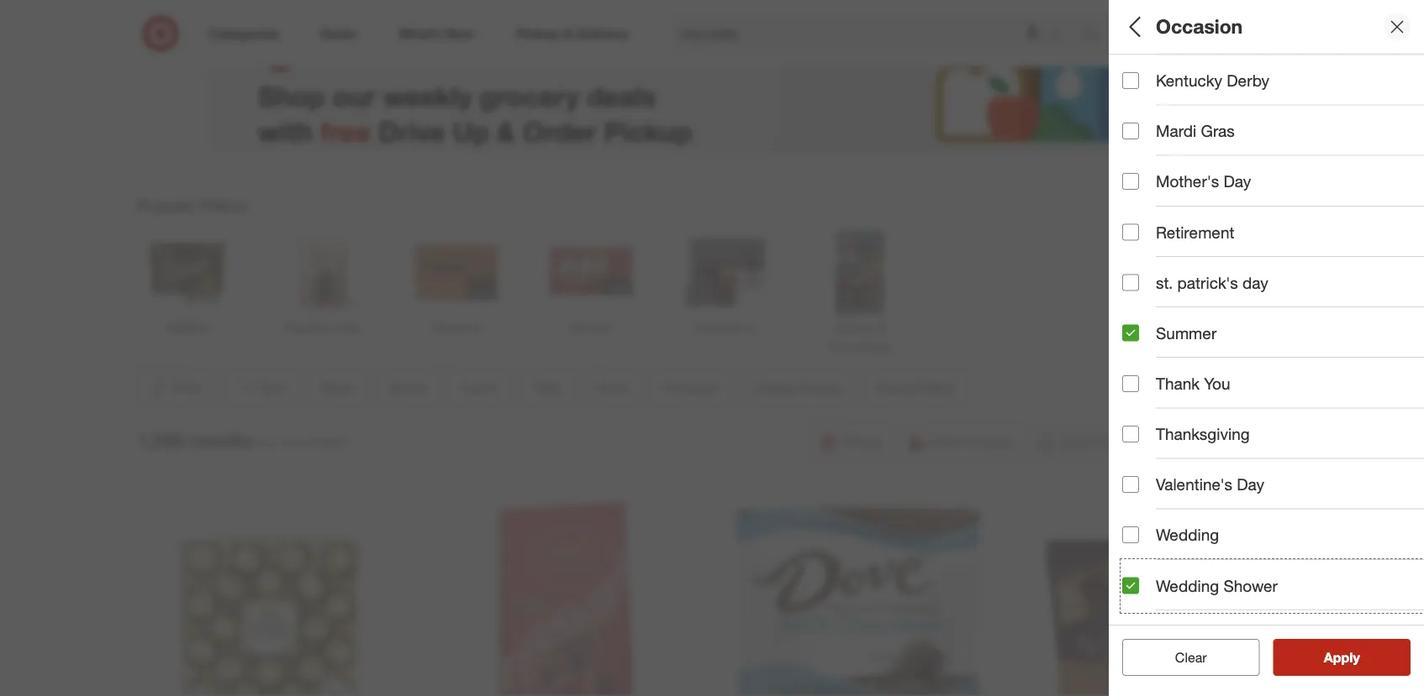 Task type: locate. For each thing, give the bounding box(es) containing it.
t
[[1421, 147, 1424, 161]]

rating
[[1172, 484, 1221, 503]]

& inside 'flavor brownie; cookies & cream; peanut butter; peppermint'
[[1218, 205, 1226, 220]]

results right see
[[1334, 650, 1378, 666]]

thank
[[1156, 374, 1200, 394]]

wedding
[[1174, 382, 1220, 397], [1156, 526, 1219, 545], [1156, 577, 1219, 596]]

clear for clear all
[[1167, 650, 1199, 666]]

1 vertical spatial wedding
[[1156, 526, 1219, 545]]

occasion up summer;
[[1122, 360, 1194, 380]]

1 horizontal spatial results
[[1334, 650, 1378, 666]]

0 vertical spatial results
[[191, 429, 253, 452]]

shower inside the occasion dialog
[[1224, 577, 1278, 596]]

drive
[[378, 115, 445, 148]]

1 horizontal spatial &
[[1218, 205, 1226, 220]]

1 vertical spatial shower
[[1224, 577, 1278, 596]]

all filters dialog
[[1109, 0, 1424, 697]]

all
[[1202, 650, 1215, 666]]

&
[[497, 115, 516, 148], [1218, 205, 1226, 220]]

price button
[[1122, 290, 1424, 349]]

weekly
[[383, 80, 472, 112]]

valentine's
[[1156, 475, 1233, 495]]

clear
[[1167, 650, 1199, 666], [1175, 650, 1207, 666]]

clear down featured
[[1175, 650, 1207, 666]]

1 vertical spatial results
[[1334, 650, 1378, 666]]

results
[[191, 429, 253, 452], [1334, 650, 1378, 666]]

clear for clear
[[1175, 650, 1207, 666]]

2 clear from the left
[[1175, 650, 1207, 666]]

results for 1,090
[[191, 429, 253, 452]]

day
[[1243, 273, 1269, 293]]

bars
[[1294, 264, 1318, 279]]

clear left all
[[1167, 650, 1199, 666]]

Thank You checkbox
[[1122, 376, 1139, 392]]

thank you
[[1156, 374, 1230, 394]]

0 horizontal spatial results
[[191, 429, 253, 452]]

& right the up on the left top of the page
[[497, 115, 516, 148]]

fpo/apo button
[[1122, 525, 1424, 584]]

st. patrick's day checkbox
[[1122, 275, 1139, 291]]

clear all button
[[1122, 640, 1260, 677]]

guest rating
[[1122, 484, 1221, 503]]

Retirement checkbox
[[1122, 224, 1139, 241]]

summer
[[1156, 324, 1217, 343]]

occasion summer; wedding shower
[[1122, 360, 1263, 397]]

0 vertical spatial wedding
[[1174, 382, 1220, 397]]

1 shower from the top
[[1224, 382, 1263, 397]]

see results
[[1306, 650, 1378, 666]]

day down dietary needs button
[[1237, 475, 1264, 495]]

results left for
[[191, 429, 253, 452]]

0 vertical spatial &
[[497, 115, 516, 148]]

chocolates;
[[1190, 264, 1253, 279]]

order
[[523, 115, 597, 148]]

0 vertical spatial occasion
[[1156, 15, 1243, 38]]

results inside button
[[1334, 650, 1378, 666]]

free
[[320, 115, 371, 148]]

occasion inside occasion summer; wedding shower
[[1122, 360, 1194, 380]]

popular filters
[[137, 196, 247, 215]]

brand
[[1122, 125, 1168, 144]]

wedding up thanksgiving
[[1174, 382, 1220, 397]]

wedding up featured
[[1156, 577, 1219, 596]]

"chocolate"
[[280, 434, 349, 451]]

day for mother's day
[[1224, 172, 1251, 191]]

wedding down rating
[[1156, 526, 1219, 545]]

deals
[[1122, 72, 1165, 91]]

occasion up kentucky
[[1156, 15, 1243, 38]]

2 shower from the top
[[1224, 577, 1278, 596]]

1 vertical spatial occasion
[[1122, 360, 1194, 380]]

derby
[[1227, 71, 1270, 90]]

patrick's
[[1177, 273, 1238, 293]]

occasion
[[1156, 15, 1243, 38], [1122, 360, 1194, 380]]

occasion for occasion summer; wedding shower
[[1122, 360, 1194, 380]]

kit
[[1305, 147, 1319, 161]]

dietary needs button
[[1122, 408, 1424, 467]]

musketeers;
[[1132, 147, 1197, 161]]

type barks; filled chocolates; candy bars
[[1122, 243, 1318, 279]]

0 vertical spatial shower
[[1224, 382, 1263, 397]]

day
[[1224, 172, 1251, 191], [1237, 475, 1264, 495]]

kat;
[[1322, 147, 1344, 161]]

0 horizontal spatial &
[[497, 115, 516, 148]]

2 vertical spatial wedding
[[1156, 577, 1219, 596]]

wedding shower
[[1156, 577, 1278, 596]]

featured button
[[1122, 584, 1424, 643]]

apply button
[[1273, 640, 1411, 677]]

Kentucky Derby checkbox
[[1122, 72, 1139, 89]]

fpo/apo
[[1122, 543, 1195, 562]]

day down crunch;
[[1224, 172, 1251, 191]]

1 clear from the left
[[1167, 650, 1199, 666]]

for
[[260, 434, 276, 451]]

Mother's Day checkbox
[[1122, 173, 1139, 190]]

clear inside 'button'
[[1167, 650, 1199, 666]]

clear inside button
[[1175, 650, 1207, 666]]

wedding for wedding shower
[[1156, 577, 1219, 596]]

cream;
[[1229, 205, 1267, 220]]

0 vertical spatial day
[[1224, 172, 1251, 191]]

◎deals
[[258, 26, 400, 74]]

up
[[453, 115, 489, 148]]

mardi gras
[[1156, 122, 1235, 141]]

barks;
[[1122, 264, 1156, 279]]

& left cream;
[[1218, 205, 1226, 220]]

1 vertical spatial &
[[1218, 205, 1226, 220]]

cookies
[[1172, 205, 1215, 220]]

dietary needs
[[1122, 425, 1231, 444]]

filters
[[200, 196, 247, 215]]

crunch;
[[1200, 147, 1242, 161]]

Valentine's Day checkbox
[[1122, 477, 1139, 494]]

occasion inside dialog
[[1156, 15, 1243, 38]]

mother's day
[[1156, 172, 1251, 191]]

kentucky derby
[[1156, 71, 1270, 90]]

thanksgiving
[[1156, 425, 1250, 444]]

Wedding Shower checkbox
[[1122, 578, 1139, 595]]

summer;
[[1122, 382, 1170, 397]]

occasion for occasion
[[1156, 15, 1243, 38]]

our
[[332, 80, 376, 112]]

1 vertical spatial day
[[1237, 475, 1264, 495]]



Task type: vqa. For each thing, say whether or not it's contained in the screenshot.
1,090
yes



Task type: describe. For each thing, give the bounding box(es) containing it.
shop
[[258, 80, 325, 112]]

brownie;
[[1122, 205, 1169, 220]]

you
[[1204, 374, 1230, 394]]

Thanksgiving checkbox
[[1122, 426, 1139, 443]]

1,090 results for "chocolate"
[[137, 429, 349, 452]]

What can we help you find? suggestions appear below search field
[[669, 15, 1088, 52]]

1,090
[[137, 429, 185, 452]]

see results button
[[1273, 640, 1411, 677]]

needs
[[1182, 425, 1231, 444]]

type
[[1122, 243, 1158, 262]]

Mardi Gras checkbox
[[1122, 123, 1139, 140]]

guest rating button
[[1122, 467, 1424, 525]]

wedding for wedding
[[1156, 526, 1219, 545]]

Wedding checkbox
[[1122, 527, 1139, 544]]

with
[[258, 115, 313, 148]]

filled
[[1159, 264, 1187, 279]]

peppermint
[[1350, 205, 1411, 220]]

ghirardelli;
[[1245, 147, 1302, 161]]

day for valentine's day
[[1237, 475, 1264, 495]]

wedding inside occasion summer; wedding shower
[[1174, 382, 1220, 397]]

◎deals shop our weekly grocery deals with free drive up & order pickup
[[258, 26, 692, 148]]

all
[[1122, 15, 1146, 38]]

clear all
[[1167, 650, 1215, 666]]

kinder;
[[1347, 147, 1385, 161]]

price
[[1122, 307, 1162, 327]]

& inside ◎deals shop our weekly grocery deals with free drive up & order pickup
[[497, 115, 516, 148]]

featured
[[1122, 602, 1190, 621]]

st. patrick's day
[[1156, 273, 1269, 293]]

shower inside occasion summer; wedding shower
[[1224, 382, 1263, 397]]

butter;
[[1311, 205, 1347, 220]]

deals button
[[1122, 55, 1424, 114]]

gras
[[1201, 122, 1235, 141]]

lindt;
[[1388, 147, 1417, 161]]

3
[[1122, 147, 1129, 161]]

valentine's day
[[1156, 475, 1264, 495]]

grocery
[[479, 80, 580, 112]]

popular
[[137, 196, 196, 215]]

clear button
[[1122, 640, 1260, 677]]

pickup
[[604, 115, 692, 148]]

peanut
[[1271, 205, 1307, 220]]

occasion dialog
[[1109, 0, 1424, 697]]

results for see
[[1334, 650, 1378, 666]]

search
[[1076, 27, 1117, 43]]

kentucky
[[1156, 71, 1222, 90]]

search button
[[1076, 15, 1117, 55]]

candy
[[1257, 264, 1291, 279]]

guest
[[1122, 484, 1167, 503]]

apply
[[1324, 650, 1360, 666]]

mother's
[[1156, 172, 1219, 191]]

see
[[1306, 650, 1331, 666]]

deals
[[587, 80, 656, 112]]

mardi
[[1156, 122, 1197, 141]]

brand 3 musketeers; crunch; ghirardelli; kit kat; kinder; lindt; t
[[1122, 125, 1424, 161]]

dietary
[[1122, 425, 1178, 444]]

st.
[[1156, 273, 1173, 293]]

Summer checkbox
[[1122, 325, 1139, 342]]

filters
[[1151, 15, 1203, 38]]

all filters
[[1122, 15, 1203, 38]]

retirement
[[1156, 223, 1235, 242]]

flavor brownie; cookies & cream; peanut butter; peppermint
[[1122, 184, 1411, 220]]

flavor
[[1122, 184, 1169, 203]]



